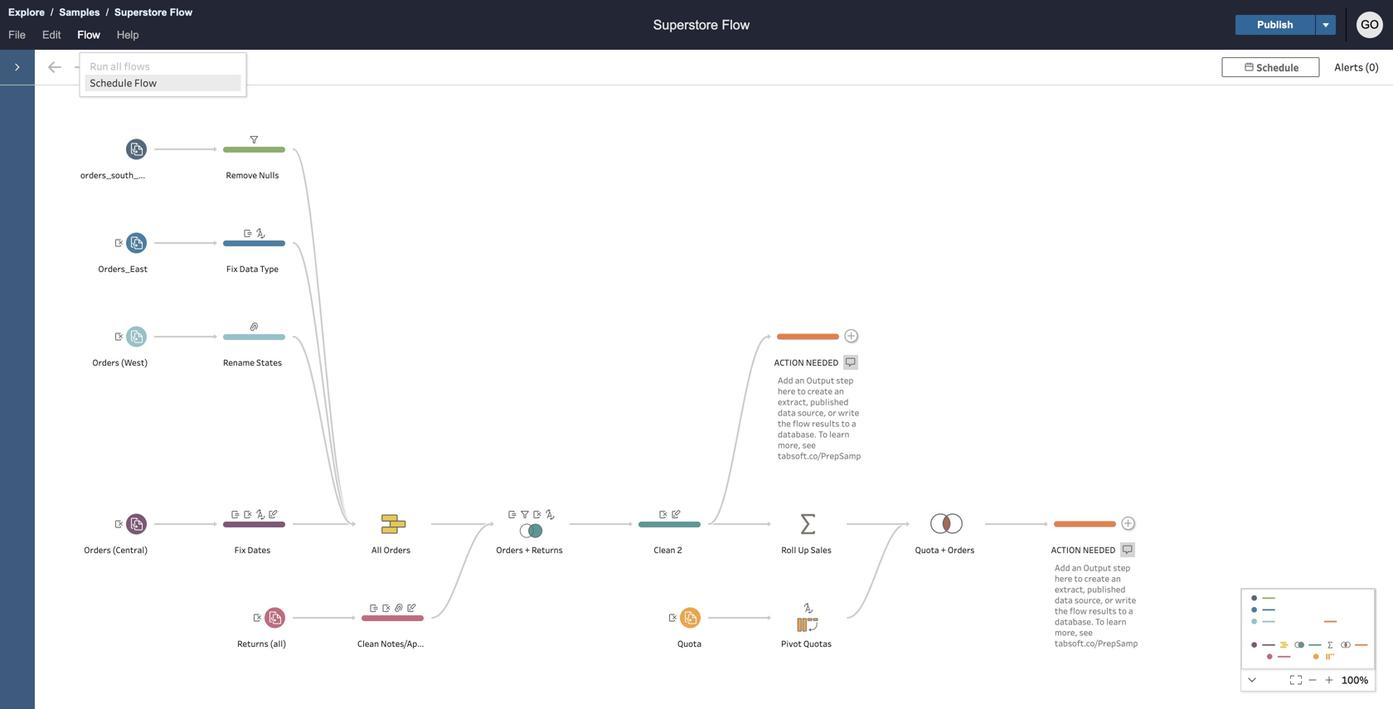 Task type: vqa. For each thing, say whether or not it's contained in the screenshot.
an
yes



Task type: describe. For each thing, give the bounding box(es) containing it.
explore / samples / superstore flow
[[8, 7, 192, 18]]

all orders
[[371, 544, 411, 556]]

0 vertical spatial action needed
[[774, 357, 839, 368]]

1 horizontal spatial results
[[1089, 605, 1117, 617]]

explore
[[8, 7, 45, 18]]

help
[[117, 29, 139, 41]]

alerts
[[1335, 60, 1363, 74]]

0 horizontal spatial source,
[[798, 407, 826, 418]]

fix for fix dates
[[235, 544, 246, 556]]

(central)
[[113, 544, 148, 556]]

type
[[260, 263, 279, 275]]

go button
[[1357, 12, 1383, 38]]

0 horizontal spatial data
[[778, 407, 796, 418]]

0 vertical spatial to
[[819, 428, 828, 440]]

2
[[677, 544, 682, 556]]

run all flows menu item
[[85, 58, 241, 75]]

1 vertical spatial needed
[[1083, 544, 1116, 556]]

1 vertical spatial see
[[1079, 627, 1093, 638]]

sales
[[811, 544, 832, 556]]

+ for quota
[[941, 544, 946, 556]]

1 vertical spatial learn
[[1106, 616, 1127, 627]]

1 vertical spatial published
[[1087, 583, 1126, 595]]

clean notes/approver
[[357, 638, 443, 649]]

orders (west)
[[92, 357, 148, 368]]

0 horizontal spatial database.
[[778, 428, 817, 440]]

up
[[798, 544, 809, 556]]

1 horizontal spatial a
[[1129, 605, 1133, 617]]

1 vertical spatial here
[[1055, 573, 1073, 584]]

edit
[[42, 29, 61, 41]]

1 horizontal spatial add an output step here to create an extract, published data source, or write the flow results to a database. to learn more, see tabsoft.co/prepsamp
[[1055, 562, 1138, 649]]

0 horizontal spatial results
[[812, 418, 840, 429]]

menu containing run all flows
[[80, 53, 246, 96]]

0 horizontal spatial superstore
[[114, 7, 167, 18]]

0 horizontal spatial learn
[[829, 428, 850, 440]]

0 horizontal spatial step
[[836, 374, 854, 386]]

clean 2
[[654, 544, 682, 556]]

1 horizontal spatial to
[[1096, 616, 1105, 627]]

pivot
[[781, 638, 802, 649]]

0 vertical spatial output
[[806, 374, 834, 386]]

1 horizontal spatial tabsoft.co/prepsamp
[[1055, 637, 1138, 649]]

quota + orders
[[915, 544, 975, 556]]

orders for orders (west)
[[92, 357, 119, 368]]

0 vertical spatial the
[[778, 418, 791, 429]]

alerts (0)
[[1335, 60, 1379, 74]]

fix dates
[[235, 544, 271, 556]]

clean for clean notes/approver
[[357, 638, 379, 649]]

rename
[[223, 357, 255, 368]]

0 vertical spatial create
[[808, 385, 833, 397]]

quota for quota + orders
[[915, 544, 939, 556]]

returns (all)
[[237, 638, 286, 649]]

quotas
[[803, 638, 832, 649]]

1 / from the left
[[51, 7, 53, 18]]

orders + returns
[[496, 544, 563, 556]]

nulls
[[259, 169, 279, 181]]

+ for orders
[[525, 544, 530, 556]]

schedule button
[[1222, 57, 1320, 77]]

no refreshes available image
[[152, 55, 177, 80]]

1 horizontal spatial action
[[1051, 544, 1081, 556]]

1 vertical spatial extract,
[[1055, 583, 1086, 595]]

0 horizontal spatial or
[[828, 407, 836, 418]]

all
[[110, 59, 122, 73]]

dates
[[248, 544, 271, 556]]

schedule inside run all flows schedule flow
[[90, 76, 132, 90]]

1 horizontal spatial source,
[[1075, 594, 1103, 606]]

1 vertical spatial database.
[[1055, 616, 1094, 627]]

remove nulls
[[226, 169, 279, 181]]

fix for fix data type
[[226, 263, 238, 275]]

1 vertical spatial returns
[[237, 638, 268, 649]]

1 horizontal spatial data
[[1055, 594, 1073, 606]]

1 horizontal spatial returns
[[532, 544, 563, 556]]

1 horizontal spatial or
[[1105, 594, 1113, 606]]

all
[[371, 544, 382, 556]]

1 horizontal spatial create
[[1085, 573, 1110, 584]]



Task type: locate. For each thing, give the bounding box(es) containing it.
0 horizontal spatial action
[[774, 357, 804, 368]]

source,
[[798, 407, 826, 418], [1075, 594, 1103, 606]]

notes/approver
[[381, 638, 443, 649]]

a
[[852, 418, 856, 429], [1129, 605, 1133, 617]]

1 vertical spatial action
[[1051, 544, 1081, 556]]

flows
[[124, 59, 150, 73]]

flow inside popup button
[[77, 29, 100, 41]]

samples
[[59, 7, 100, 18]]

0 horizontal spatial /
[[51, 7, 53, 18]]

action
[[774, 357, 804, 368], [1051, 544, 1081, 556]]

pivot quotas
[[781, 638, 832, 649]]

schedule inside button
[[1257, 61, 1299, 74]]

0 horizontal spatial tabsoft.co/prepsamp
[[778, 450, 861, 462]]

roll
[[781, 544, 796, 556]]

flow
[[793, 418, 810, 429], [1070, 605, 1087, 617]]

0 horizontal spatial see
[[802, 439, 816, 451]]

1 horizontal spatial clean
[[654, 544, 675, 556]]

roll up sales
[[781, 544, 832, 556]]

0 vertical spatial flow
[[793, 418, 810, 429]]

0 horizontal spatial action needed
[[774, 357, 839, 368]]

1 vertical spatial add
[[1055, 562, 1070, 573]]

0 vertical spatial fix
[[226, 263, 238, 275]]

returns
[[532, 544, 563, 556], [237, 638, 268, 649]]

0 horizontal spatial returns
[[237, 638, 268, 649]]

rename states
[[223, 357, 282, 368]]

extract,
[[778, 396, 809, 408], [1055, 583, 1086, 595]]

fix left dates
[[235, 544, 246, 556]]

0 vertical spatial database.
[[778, 428, 817, 440]]

1 horizontal spatial needed
[[1083, 544, 1116, 556]]

0 horizontal spatial a
[[852, 418, 856, 429]]

needed
[[806, 357, 839, 368], [1083, 544, 1116, 556]]

orders for orders + returns
[[496, 544, 523, 556]]

fix
[[226, 263, 238, 275], [235, 544, 246, 556]]

1 vertical spatial write
[[1115, 594, 1136, 606]]

1 vertical spatial more,
[[1055, 627, 1078, 638]]

quota
[[915, 544, 939, 556], [678, 638, 702, 649]]

1 horizontal spatial extract,
[[1055, 583, 1086, 595]]

orders_south_2015
[[80, 169, 158, 181]]

1 vertical spatial add an output step here to create an extract, published data source, or write the flow results to a database. to learn more, see tabsoft.co/prepsamp
[[1055, 562, 1138, 649]]

schedule down all
[[90, 76, 132, 90]]

clean left 2
[[654, 544, 675, 556]]

1 vertical spatial source,
[[1075, 594, 1103, 606]]

data
[[240, 263, 258, 275]]

run
[[90, 59, 108, 73]]

results
[[812, 418, 840, 429], [1089, 605, 1117, 617]]

orders_east
[[98, 263, 148, 275]]

0 vertical spatial add
[[778, 374, 793, 386]]

published
[[810, 396, 849, 408], [1087, 583, 1126, 595]]

schedule flow menu item
[[85, 75, 241, 91]]

1 horizontal spatial add
[[1055, 562, 1070, 573]]

here
[[778, 385, 796, 397], [1055, 573, 1073, 584]]

/
[[51, 7, 53, 18], [106, 7, 109, 18]]

write
[[838, 407, 859, 418], [1115, 594, 1136, 606]]

or
[[828, 407, 836, 418], [1105, 594, 1113, 606]]

superstore flow
[[653, 17, 750, 32]]

orders for orders (central)
[[84, 544, 111, 556]]

1 vertical spatial or
[[1105, 594, 1113, 606]]

explore link
[[7, 4, 46, 21]]

go
[[1361, 18, 1379, 31]]

1 vertical spatial schedule
[[90, 76, 132, 90]]

+
[[525, 544, 530, 556], [941, 544, 946, 556]]

remove
[[226, 169, 257, 181]]

(west)
[[121, 357, 148, 368]]

orders
[[92, 357, 119, 368], [84, 544, 111, 556], [384, 544, 411, 556], [496, 544, 523, 556], [948, 544, 975, 556]]

0 horizontal spatial add
[[778, 374, 793, 386]]

redo image
[[69, 55, 94, 80]]

clean left notes/approver in the bottom of the page
[[357, 638, 379, 649]]

create
[[808, 385, 833, 397], [1085, 573, 1110, 584]]

1 horizontal spatial schedule
[[1257, 61, 1299, 74]]

tabsoft.co/prepsamp
[[778, 450, 861, 462], [1055, 637, 1138, 649]]

0 vertical spatial see
[[802, 439, 816, 451]]

quota for quota
[[678, 638, 702, 649]]

clean
[[654, 544, 675, 556], [357, 638, 379, 649]]

(0)
[[1366, 60, 1379, 74]]

1 horizontal spatial published
[[1087, 583, 1126, 595]]

run all flows schedule flow
[[90, 59, 157, 90]]

1 vertical spatial quota
[[678, 638, 702, 649]]

1 vertical spatial step
[[1113, 562, 1131, 573]]

0 vertical spatial results
[[812, 418, 840, 429]]

0 vertical spatial write
[[838, 407, 859, 418]]

file
[[8, 29, 26, 41]]

0 horizontal spatial flow
[[793, 418, 810, 429]]

flow button
[[69, 25, 108, 50]]

0 vertical spatial data
[[778, 407, 796, 418]]

1 vertical spatial flow
[[1070, 605, 1087, 617]]

0 vertical spatial or
[[828, 407, 836, 418]]

1 vertical spatial clean
[[357, 638, 379, 649]]

1 horizontal spatial flow
[[1070, 605, 1087, 617]]

1 horizontal spatial superstore
[[653, 17, 718, 32]]

learn
[[829, 428, 850, 440], [1106, 616, 1127, 627]]

1 vertical spatial data
[[1055, 594, 1073, 606]]

0 vertical spatial needed
[[806, 357, 839, 368]]

output
[[806, 374, 834, 386], [1083, 562, 1111, 573]]

database.
[[778, 428, 817, 440], [1055, 616, 1094, 627]]

publish
[[1258, 19, 1293, 30]]

1 vertical spatial the
[[1055, 605, 1068, 617]]

schedule down publish button
[[1257, 61, 1299, 74]]

0 horizontal spatial more,
[[778, 439, 801, 451]]

1 vertical spatial action needed
[[1051, 544, 1116, 556]]

1 horizontal spatial database.
[[1055, 616, 1094, 627]]

publish button
[[1236, 15, 1315, 35]]

fix data type
[[226, 263, 279, 275]]

add an output step here to create an extract, published data source, or write the flow results to a database. to learn more, see tabsoft.co/prepsamp
[[778, 374, 861, 462], [1055, 562, 1138, 649]]

states
[[256, 357, 282, 368]]

more,
[[778, 439, 801, 451], [1055, 627, 1078, 638]]

0 vertical spatial step
[[836, 374, 854, 386]]

schedule
[[1257, 61, 1299, 74], [90, 76, 132, 90]]

1 vertical spatial tabsoft.co/prepsamp
[[1055, 637, 1138, 649]]

edit button
[[34, 25, 69, 50]]

step
[[836, 374, 854, 386], [1113, 562, 1131, 573]]

0 vertical spatial action
[[774, 357, 804, 368]]

0 vertical spatial published
[[810, 396, 849, 408]]

1 horizontal spatial the
[[1055, 605, 1068, 617]]

1 vertical spatial create
[[1085, 573, 1110, 584]]

1 vertical spatial output
[[1083, 562, 1111, 573]]

1 horizontal spatial action needed
[[1051, 544, 1116, 556]]

to
[[819, 428, 828, 440], [1096, 616, 1105, 627]]

clean for clean 2
[[654, 544, 675, 556]]

0 horizontal spatial here
[[778, 385, 796, 397]]

1 horizontal spatial learn
[[1106, 616, 1127, 627]]

samples link
[[58, 4, 101, 21]]

0 vertical spatial tabsoft.co/prepsamp
[[778, 450, 861, 462]]

1 horizontal spatial more,
[[1055, 627, 1078, 638]]

2 + from the left
[[941, 544, 946, 556]]

menu
[[80, 53, 246, 96]]

0 horizontal spatial output
[[806, 374, 834, 386]]

orders (central)
[[84, 544, 148, 556]]

add an output step to run the flow image
[[178, 55, 203, 80]]

1 vertical spatial fix
[[235, 544, 246, 556]]

0 horizontal spatial to
[[819, 428, 828, 440]]

data
[[778, 407, 796, 418], [1055, 594, 1073, 606]]

0 vertical spatial more,
[[778, 439, 801, 451]]

0 horizontal spatial published
[[810, 396, 849, 408]]

1 horizontal spatial quota
[[915, 544, 939, 556]]

0 horizontal spatial write
[[838, 407, 859, 418]]

1 + from the left
[[525, 544, 530, 556]]

action needed
[[774, 357, 839, 368], [1051, 544, 1116, 556]]

2 / from the left
[[106, 7, 109, 18]]

/ right samples
[[106, 7, 109, 18]]

1 vertical spatial to
[[1096, 616, 1105, 627]]

0 horizontal spatial needed
[[806, 357, 839, 368]]

0 vertical spatial quota
[[915, 544, 939, 556]]

0 horizontal spatial schedule
[[90, 76, 132, 90]]

(all)
[[270, 638, 286, 649]]

0 horizontal spatial +
[[525, 544, 530, 556]]

0 horizontal spatial extract,
[[778, 396, 809, 408]]

1 horizontal spatial +
[[941, 544, 946, 556]]

flow
[[170, 7, 192, 18], [722, 17, 750, 32], [77, 29, 100, 41], [134, 76, 157, 90]]

0 vertical spatial add an output step here to create an extract, published data source, or write the flow results to a database. to learn more, see tabsoft.co/prepsamp
[[778, 374, 861, 462]]

superstore flow link
[[114, 4, 193, 21]]

fix left data
[[226, 263, 238, 275]]

0 vertical spatial schedule
[[1257, 61, 1299, 74]]

the
[[778, 418, 791, 429], [1055, 605, 1068, 617]]

file button
[[0, 25, 34, 50]]

/ up edit
[[51, 7, 53, 18]]

1 horizontal spatial step
[[1113, 562, 1131, 573]]

1 horizontal spatial output
[[1083, 562, 1111, 573]]

see
[[802, 439, 816, 451], [1079, 627, 1093, 638]]

an
[[795, 374, 805, 386], [834, 385, 844, 397], [1072, 562, 1082, 573], [1111, 573, 1121, 584]]

1 horizontal spatial here
[[1055, 573, 1073, 584]]

add
[[778, 374, 793, 386], [1055, 562, 1070, 573]]

0 horizontal spatial quota
[[678, 638, 702, 649]]

1 horizontal spatial /
[[106, 7, 109, 18]]

to
[[797, 385, 806, 397], [841, 418, 850, 429], [1074, 573, 1083, 584], [1118, 605, 1127, 617]]

0 vertical spatial source,
[[798, 407, 826, 418]]

flow inside run all flows schedule flow
[[134, 76, 157, 90]]

help button
[[108, 25, 147, 50]]

superstore
[[114, 7, 167, 18], [653, 17, 718, 32]]



